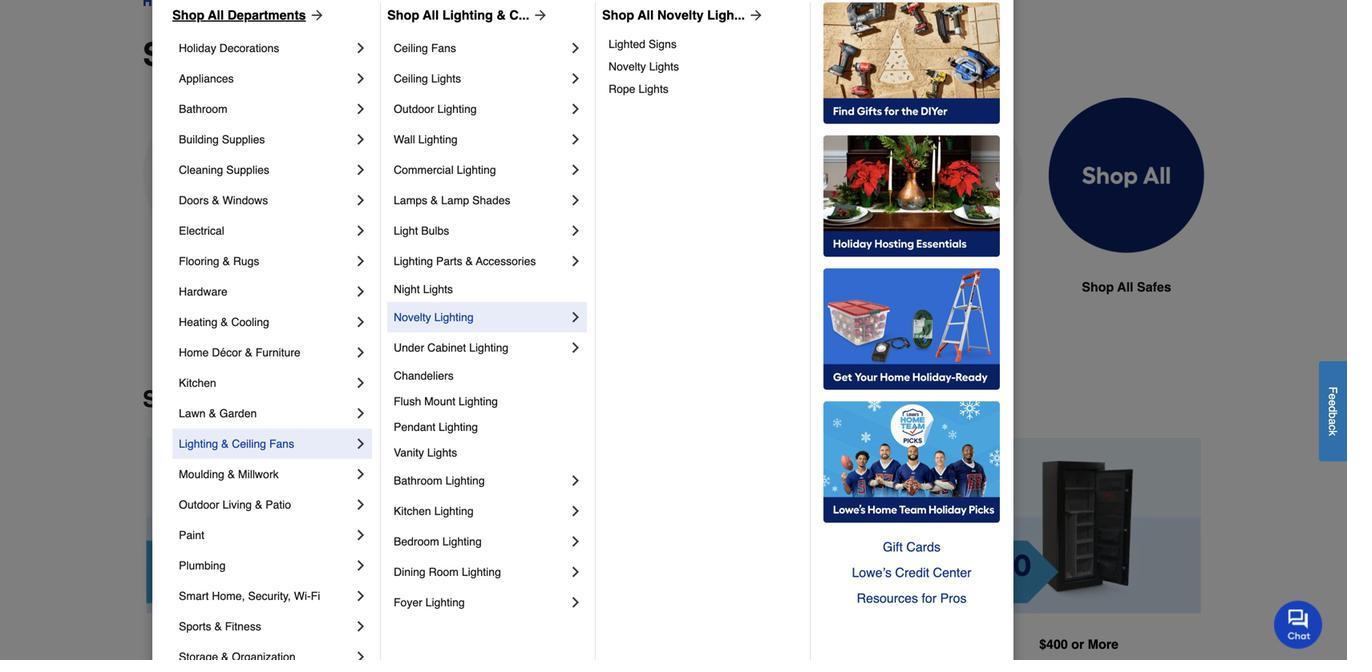 Task type: describe. For each thing, give the bounding box(es) containing it.
lawn & garden
[[179, 407, 257, 420]]

lowe's credit center link
[[824, 561, 1000, 586]]

& right sports
[[214, 621, 222, 634]]

chevron right image for dining room lighting
[[568, 565, 584, 581]]

hardware link
[[179, 277, 353, 307]]

appliances link
[[179, 63, 353, 94]]

shop all. image
[[1049, 98, 1205, 254]]

novelty lighting
[[394, 311, 474, 324]]

$400 or more. image
[[957, 438, 1201, 614]]

lamps
[[394, 194, 428, 207]]

lighted signs link
[[609, 33, 799, 55]]

sports
[[179, 621, 211, 634]]

novelty for lights
[[609, 60, 646, 73]]

& right décor
[[245, 346, 252, 359]]

arrow right image for shop all departments
[[306, 7, 325, 23]]

chevron right image for sports & fitness
[[353, 619, 369, 635]]

kitchen link
[[179, 368, 353, 399]]

safes for file safes
[[941, 280, 976, 295]]

chevron right image for hardware
[[353, 284, 369, 300]]

shop for shop all departments
[[172, 8, 205, 22]]

lamp
[[441, 194, 469, 207]]

accessories
[[476, 255, 536, 268]]

lighting down outdoor lighting on the left of page
[[418, 133, 458, 146]]

gun
[[370, 280, 396, 295]]

chevron right image for outdoor lighting
[[568, 101, 584, 117]]

shop for shop all novelty ligh...
[[602, 8, 634, 22]]

$200 to $400. image
[[687, 438, 931, 615]]

smart
[[179, 590, 209, 603]]

bathroom for bathroom lighting
[[394, 475, 442, 488]]

night lights link
[[394, 277, 584, 302]]

fireproof safes
[[173, 280, 268, 295]]

& left cooling on the top left
[[221, 316, 228, 329]]

$100 to $200. image
[[416, 438, 661, 614]]

lighting up wall lighting link
[[437, 103, 477, 115]]

dining room lighting
[[394, 566, 501, 579]]

sports & fitness link
[[179, 612, 353, 642]]

under cabinet lighting
[[394, 342, 509, 355]]

sports & fitness
[[179, 621, 261, 634]]

kitchen for kitchen
[[179, 377, 216, 390]]

lights for night lights
[[423, 283, 453, 296]]

moulding & millwork
[[179, 468, 279, 481]]

file
[[916, 280, 938, 295]]

chat invite button image
[[1274, 601, 1323, 650]]

lighting up the under cabinet lighting
[[434, 311, 474, 324]]

smart home, security, wi-fi link
[[179, 581, 353, 612]]

a
[[1327, 419, 1340, 425]]

bathroom link
[[179, 94, 353, 124]]

under cabinet lighting link
[[394, 333, 568, 363]]

chevron right image for bedroom lighting
[[568, 534, 584, 550]]

f
[[1327, 387, 1340, 394]]

chevron right image for foyer lighting
[[568, 595, 584, 611]]

chevron right image for outdoor living & patio
[[353, 497, 369, 513]]

lights for ceiling lights
[[431, 72, 461, 85]]

chevron right image for holiday decorations
[[353, 40, 369, 56]]

fireproof
[[173, 280, 230, 295]]

cooling
[[231, 316, 269, 329]]

& right lawn
[[209, 407, 216, 420]]

file safes
[[916, 280, 976, 295]]

bathroom for bathroom
[[179, 103, 228, 115]]

foyer lighting
[[394, 597, 465, 610]]

electrical
[[179, 225, 224, 237]]

bathroom lighting
[[394, 475, 485, 488]]

lighting & ceiling fans
[[179, 438, 294, 451]]

find gifts for the diyer. image
[[824, 2, 1000, 124]]

$400 or
[[1040, 638, 1085, 652]]

chevron right image for building supplies
[[353, 132, 369, 148]]

shop all safes link
[[1049, 98, 1205, 336]]

bedroom lighting link
[[394, 527, 568, 557]]

dining
[[394, 566, 426, 579]]

cleaning supplies
[[179, 164, 269, 176]]

pendant lighting link
[[394, 415, 584, 440]]

lowe's
[[852, 566, 892, 581]]

moulding
[[179, 468, 224, 481]]

bathroom lighting link
[[394, 466, 568, 496]]

novelty lighting link
[[394, 302, 568, 333]]

lighting down "bedroom lighting" link
[[462, 566, 501, 579]]

night
[[394, 283, 420, 296]]

commercial lighting
[[394, 164, 496, 176]]

price
[[304, 387, 359, 413]]

wall lighting
[[394, 133, 458, 146]]

safes for fireproof safes
[[233, 280, 268, 295]]

decorations
[[219, 42, 279, 55]]

rope
[[609, 83, 636, 95]]

hardware
[[179, 286, 228, 298]]

bulbs
[[421, 225, 449, 237]]

chevron right image for ceiling fans
[[568, 40, 584, 56]]

c
[[1327, 425, 1340, 431]]

commercial
[[394, 164, 454, 176]]

kitchen for kitchen lighting
[[394, 505, 431, 518]]

chevron right image for ceiling lights
[[568, 71, 584, 87]]

a black sentrysafe home safe with the door ajar. image
[[505, 98, 661, 253]]

all for novelty
[[638, 8, 654, 22]]

kitchen lighting
[[394, 505, 474, 518]]

room
[[429, 566, 459, 579]]

chevron right image for heating & cooling
[[353, 314, 369, 330]]

lighting up gun safes
[[394, 255, 433, 268]]

shop all departments link
[[172, 6, 325, 25]]

under
[[394, 342, 424, 355]]

a black honeywell chest safe with the top open. image
[[687, 98, 842, 253]]

center
[[933, 566, 972, 581]]

a black sentrysafe fireproof safe. image
[[143, 98, 298, 253]]

lighting up 'chandeliers' link
[[469, 342, 509, 355]]

novelty lights link
[[609, 55, 799, 78]]

lamps & lamp shades
[[394, 194, 511, 207]]

outdoor for outdoor lighting
[[394, 103, 434, 115]]

ceiling for ceiling lights
[[394, 72, 428, 85]]

smart home, security, wi-fi
[[179, 590, 320, 603]]

chevron right image for flooring & rugs
[[353, 253, 369, 269]]

–
[[805, 638, 812, 653]]

millwork
[[238, 468, 279, 481]]

b
[[1327, 413, 1340, 419]]

gift cards link
[[824, 535, 1000, 561]]

a tall black sports afield gun safe. image
[[324, 98, 480, 253]]

lighting inside 'link'
[[443, 8, 493, 22]]

shop all safes
[[1082, 280, 1172, 295]]

shop all lighting & c... link
[[387, 6, 549, 25]]

chevron right image for lighting parts & accessories
[[568, 253, 584, 269]]

gun safes
[[370, 280, 434, 295]]

fi
[[311, 590, 320, 603]]

& inside 'link'
[[497, 8, 506, 22]]

all for lighting
[[423, 8, 439, 22]]

0 horizontal spatial fans
[[269, 438, 294, 451]]

fitness
[[225, 621, 261, 634]]

bedroom lighting
[[394, 536, 482, 549]]

lighting up kitchen lighting link
[[446, 475, 485, 488]]

gift
[[883, 540, 903, 555]]

chevron right image for appliances
[[353, 71, 369, 87]]



Task type: locate. For each thing, give the bounding box(es) containing it.
patio
[[266, 499, 291, 512]]

shop
[[1082, 280, 1114, 295], [143, 387, 199, 413]]

lighting up dining room lighting
[[442, 536, 482, 549]]

ceiling down ceiling fans
[[394, 72, 428, 85]]

building supplies link
[[179, 124, 353, 155]]

novelty
[[657, 8, 704, 22], [609, 60, 646, 73], [394, 311, 431, 324]]

1 e from the top
[[1327, 394, 1340, 400]]

& left patio
[[255, 499, 263, 512]]

novelty up signs
[[657, 8, 704, 22]]

flush mount lighting link
[[394, 389, 584, 415]]

safes for home safes
[[586, 280, 620, 295]]

shop for shop all safes
[[1082, 280, 1114, 295]]

0 vertical spatial shop
[[1082, 280, 1114, 295]]

wi-
[[294, 590, 311, 603]]

arrow right image
[[306, 7, 325, 23], [529, 7, 549, 23]]

shop up 'holiday'
[[172, 8, 205, 22]]

bathroom inside bathroom link
[[179, 103, 228, 115]]

paint
[[179, 529, 204, 542]]

all for departments
[[208, 8, 224, 22]]

ceiling fans
[[394, 42, 456, 55]]

1 vertical spatial kitchen
[[394, 505, 431, 518]]

appliances
[[179, 72, 234, 85]]

lights inside vanity lights link
[[427, 447, 457, 460]]

1 horizontal spatial home
[[546, 280, 582, 295]]

0 vertical spatial supplies
[[222, 133, 265, 146]]

$200
[[773, 638, 802, 653]]

lights up novelty lighting
[[423, 283, 453, 296]]

1 vertical spatial shop
[[143, 387, 199, 413]]

gift cards
[[883, 540, 941, 555]]

0 horizontal spatial kitchen
[[179, 377, 216, 390]]

lights inside night lights link
[[423, 283, 453, 296]]

shop up ceiling fans
[[387, 8, 419, 22]]

chevron right image for kitchen lighting
[[568, 504, 584, 520]]

1 vertical spatial outdoor
[[179, 499, 219, 512]]

wall
[[394, 133, 415, 146]]

outdoor lighting
[[394, 103, 477, 115]]

ceiling up ceiling lights
[[394, 42, 428, 55]]

0 horizontal spatial novelty
[[394, 311, 431, 324]]

lights down pendant lighting
[[427, 447, 457, 460]]

outdoor down "moulding"
[[179, 499, 219, 512]]

0 horizontal spatial shop
[[143, 387, 199, 413]]

lights for vanity lights
[[427, 447, 457, 460]]

novelty inside novelty lights link
[[609, 60, 646, 73]]

outdoor living & patio
[[179, 499, 291, 512]]

novelty inside 'shop all novelty ligh...' link
[[657, 8, 704, 22]]

ceiling for ceiling fans
[[394, 42, 428, 55]]

d
[[1327, 406, 1340, 413]]

décor
[[212, 346, 242, 359]]

chevron right image for plumbing
[[353, 558, 369, 574]]

home décor & furniture
[[179, 346, 301, 359]]

chevron right image for commercial lighting
[[568, 162, 584, 178]]

foyer lighting link
[[394, 588, 568, 618]]

living
[[223, 499, 252, 512]]

lighting up ceiling fans link
[[443, 8, 493, 22]]

1 vertical spatial supplies
[[226, 164, 269, 176]]

$99 or less. image
[[146, 438, 391, 614]]

2 vertical spatial novelty
[[394, 311, 431, 324]]

ceiling lights
[[394, 72, 461, 85]]

chevron right image for light bulbs
[[568, 223, 584, 239]]

2 horizontal spatial novelty
[[657, 8, 704, 22]]

chevron right image for bathroom
[[353, 101, 369, 117]]

lighting inside 'link'
[[426, 597, 465, 610]]

lawn & garden link
[[179, 399, 353, 429]]

arrow right image up "holiday decorations" link
[[306, 7, 325, 23]]

outdoor up the "wall"
[[394, 103, 434, 115]]

chevron right image for kitchen
[[353, 375, 369, 391]]

lighting down flush mount lighting
[[439, 421, 478, 434]]

lighting up "moulding"
[[179, 438, 218, 451]]

shop inside 'link'
[[387, 8, 419, 22]]

2 arrow right image from the left
[[529, 7, 549, 23]]

more
[[1088, 638, 1119, 652]]

& right doors in the left top of the page
[[212, 194, 219, 207]]

fireproof safes link
[[143, 98, 298, 336]]

0 horizontal spatial home
[[179, 346, 209, 359]]

holiday hosting essentials. image
[[824, 136, 1000, 257]]

0 horizontal spatial arrow right image
[[306, 7, 325, 23]]

0 vertical spatial outdoor
[[394, 103, 434, 115]]

doors
[[179, 194, 209, 207]]

& left the rugs at top
[[223, 255, 230, 268]]

safes for shop safes by price
[[205, 387, 265, 413]]

bathroom down vanity lights
[[394, 475, 442, 488]]

vanity
[[394, 447, 424, 460]]

chevron right image for cleaning supplies
[[353, 162, 369, 178]]

lowe's home team holiday picks. image
[[824, 402, 1000, 524]]

& left millwork
[[228, 468, 235, 481]]

lights up outdoor lighting on the left of page
[[431, 72, 461, 85]]

0 horizontal spatial outdoor
[[179, 499, 219, 512]]

lighted signs
[[609, 38, 677, 51]]

outdoor for outdoor living & patio
[[179, 499, 219, 512]]

ceiling inside 'link'
[[394, 72, 428, 85]]

1 vertical spatial novelty
[[609, 60, 646, 73]]

chevron right image for lighting & ceiling fans
[[353, 436, 369, 452]]

1 horizontal spatial outdoor
[[394, 103, 434, 115]]

2 horizontal spatial shop
[[602, 8, 634, 22]]

bedroom
[[394, 536, 439, 549]]

0 horizontal spatial shop
[[172, 8, 205, 22]]

ceiling fans link
[[394, 33, 568, 63]]

chevron right image for doors & windows
[[353, 192, 369, 209]]

& up moulding & millwork
[[221, 438, 229, 451]]

chandeliers link
[[394, 363, 584, 389]]

0 vertical spatial novelty
[[657, 8, 704, 22]]

shop all novelty ligh...
[[602, 8, 745, 22]]

for
[[922, 592, 937, 606]]

shop all departments
[[172, 8, 306, 22]]

lamps & lamp shades link
[[394, 185, 568, 216]]

$400
[[816, 638, 845, 653]]

bathroom down appliances
[[179, 103, 228, 115]]

all inside 'link'
[[423, 8, 439, 22]]

shop for shop all lighting & c...
[[387, 8, 419, 22]]

lighting down bathroom lighting
[[434, 505, 474, 518]]

arrow right image inside "shop all lighting & c..." 'link'
[[529, 7, 549, 23]]

1 vertical spatial ceiling
[[394, 72, 428, 85]]

novelty for lighting
[[394, 311, 431, 324]]

chevron right image for moulding & millwork
[[353, 467, 369, 483]]

chevron right image for lawn & garden
[[353, 406, 369, 422]]

0 vertical spatial home
[[546, 280, 582, 295]]

all for safes
[[1118, 280, 1134, 295]]

supplies up cleaning supplies
[[222, 133, 265, 146]]

1 horizontal spatial shop
[[1082, 280, 1114, 295]]

plumbing
[[179, 560, 226, 573]]

lights inside rope lights link
[[639, 83, 669, 95]]

building supplies
[[179, 133, 265, 146]]

home décor & furniture link
[[179, 338, 353, 368]]

f e e d b a c k
[[1327, 387, 1340, 436]]

novelty inside novelty lighting link
[[394, 311, 431, 324]]

ligh...
[[707, 8, 745, 22]]

c...
[[510, 8, 529, 22]]

chevron right image for bathroom lighting
[[568, 473, 584, 489]]

a black sentrysafe file safe with a key in the lock and the lid ajar. image
[[868, 98, 1023, 253]]

1 horizontal spatial arrow right image
[[529, 7, 549, 23]]

flooring & rugs
[[179, 255, 259, 268]]

get your home holiday-ready. image
[[824, 269, 1000, 391]]

e up b
[[1327, 400, 1340, 406]]

shop safes by price
[[143, 387, 359, 413]]

shop for shop safes by price
[[143, 387, 199, 413]]

3 shop from the left
[[602, 8, 634, 22]]

supplies for cleaning supplies
[[226, 164, 269, 176]]

supplies up windows
[[226, 164, 269, 176]]

vanity lights link
[[394, 440, 584, 466]]

1 horizontal spatial fans
[[431, 42, 456, 55]]

lighting up pendant lighting link
[[459, 395, 498, 408]]

shades
[[472, 194, 511, 207]]

novelty down the lighted
[[609, 60, 646, 73]]

1 vertical spatial home
[[179, 346, 209, 359]]

holiday
[[179, 42, 216, 55]]

arrow right image for shop all lighting & c...
[[529, 7, 549, 23]]

lights down signs
[[649, 60, 679, 73]]

chevron right image for under cabinet lighting
[[568, 340, 584, 356]]

dining room lighting link
[[394, 557, 568, 588]]

chevron right image
[[568, 40, 584, 56], [568, 71, 584, 87], [353, 132, 369, 148], [568, 132, 584, 148], [568, 162, 584, 178], [353, 192, 369, 209], [568, 223, 584, 239], [353, 253, 369, 269], [568, 253, 584, 269], [353, 284, 369, 300], [568, 310, 584, 326], [353, 345, 369, 361], [353, 375, 369, 391], [568, 504, 584, 520], [353, 589, 369, 605], [568, 595, 584, 611], [353, 650, 369, 661]]

novelty down the night
[[394, 311, 431, 324]]

& left c...
[[497, 8, 506, 22]]

less
[[274, 638, 304, 652]]

chevron right image for novelty lighting
[[568, 310, 584, 326]]

ceiling up millwork
[[232, 438, 266, 451]]

1 arrow right image from the left
[[306, 7, 325, 23]]

lights down novelty lights
[[639, 83, 669, 95]]

departments
[[228, 8, 306, 22]]

1 horizontal spatial shop
[[387, 8, 419, 22]]

0 vertical spatial ceiling
[[394, 42, 428, 55]]

& left lamp
[[431, 194, 438, 207]]

home for home décor & furniture
[[179, 346, 209, 359]]

credit
[[895, 566, 930, 581]]

supplies for building supplies
[[222, 133, 265, 146]]

lighting up lamps & lamp shades link
[[457, 164, 496, 176]]

shop all novelty ligh... link
[[602, 6, 764, 25]]

chevron right image for home décor & furniture
[[353, 345, 369, 361]]

gun safes link
[[324, 98, 480, 336]]

resources for pros
[[857, 592, 967, 606]]

chevron right image for wall lighting
[[568, 132, 584, 148]]

2 shop from the left
[[387, 8, 419, 22]]

bathroom inside bathroom lighting link
[[394, 475, 442, 488]]

plumbing link
[[179, 551, 353, 581]]

shop all lighting & c...
[[387, 8, 529, 22]]

lighting down room
[[426, 597, 465, 610]]

lights
[[649, 60, 679, 73], [431, 72, 461, 85], [639, 83, 669, 95], [423, 283, 453, 296], [427, 447, 457, 460]]

1 horizontal spatial kitchen
[[394, 505, 431, 518]]

chevron right image for smart home, security, wi-fi
[[353, 589, 369, 605]]

kitchen up bedroom
[[394, 505, 431, 518]]

rope lights link
[[609, 78, 799, 100]]

e
[[1327, 394, 1340, 400], [1327, 400, 1340, 406]]

cleaning supplies link
[[179, 155, 353, 185]]

lighting parts & accessories link
[[394, 246, 568, 277]]

rugs
[[233, 255, 259, 268]]

building
[[179, 133, 219, 146]]

arrow right image
[[745, 7, 764, 23]]

1 vertical spatial bathroom
[[394, 475, 442, 488]]

chevron right image
[[353, 40, 369, 56], [353, 71, 369, 87], [353, 101, 369, 117], [568, 101, 584, 117], [353, 162, 369, 178], [568, 192, 584, 209], [353, 223, 369, 239], [353, 314, 369, 330], [568, 340, 584, 356], [353, 406, 369, 422], [353, 436, 369, 452], [353, 467, 369, 483], [568, 473, 584, 489], [353, 497, 369, 513], [353, 528, 369, 544], [568, 534, 584, 550], [353, 558, 369, 574], [568, 565, 584, 581], [353, 619, 369, 635]]

shop up the lighted
[[602, 8, 634, 22]]

novelty lights
[[609, 60, 679, 73]]

e up d
[[1327, 394, 1340, 400]]

arrow right image inside shop all departments link
[[306, 7, 325, 23]]

fans up ceiling lights
[[431, 42, 456, 55]]

0 vertical spatial fans
[[431, 42, 456, 55]]

cards
[[907, 540, 941, 555]]

ceiling lights link
[[394, 63, 568, 94]]

furniture
[[256, 346, 301, 359]]

0 vertical spatial kitchen
[[179, 377, 216, 390]]

security,
[[248, 590, 291, 603]]

windows
[[223, 194, 268, 207]]

chevron right image for lamps & lamp shades
[[568, 192, 584, 209]]

fans
[[431, 42, 456, 55], [269, 438, 294, 451]]

safes for gun safes
[[399, 280, 434, 295]]

foyer
[[394, 597, 423, 610]]

1 vertical spatial fans
[[269, 438, 294, 451]]

moulding & millwork link
[[179, 460, 353, 490]]

arrow right image up ceiling fans link
[[529, 7, 549, 23]]

lights inside ceiling lights 'link'
[[431, 72, 461, 85]]

2 vertical spatial ceiling
[[232, 438, 266, 451]]

2 e from the top
[[1327, 400, 1340, 406]]

0 horizontal spatial bathroom
[[179, 103, 228, 115]]

chevron right image for electrical
[[353, 223, 369, 239]]

1 horizontal spatial novelty
[[609, 60, 646, 73]]

1 shop from the left
[[172, 8, 205, 22]]

1 horizontal spatial bathroom
[[394, 475, 442, 488]]

supplies
[[222, 133, 265, 146], [226, 164, 269, 176]]

doors & windows
[[179, 194, 268, 207]]

kitchen up lawn
[[179, 377, 216, 390]]

& right parts
[[466, 255, 473, 268]]

home for home safes
[[546, 280, 582, 295]]

lights for novelty lights
[[649, 60, 679, 73]]

lights inside novelty lights link
[[649, 60, 679, 73]]

fans down lawn & garden link
[[269, 438, 294, 451]]

flush
[[394, 395, 421, 408]]

lights for rope lights
[[639, 83, 669, 95]]

light bulbs
[[394, 225, 449, 237]]

chevron right image for paint
[[353, 528, 369, 544]]

cabinet
[[428, 342, 466, 355]]

rope lights
[[609, 83, 669, 95]]

0 vertical spatial bathroom
[[179, 103, 228, 115]]

flooring & rugs link
[[179, 246, 353, 277]]

home,
[[212, 590, 245, 603]]



Task type: vqa. For each thing, say whether or not it's contained in the screenshot.
the Moulding & Millwork
yes



